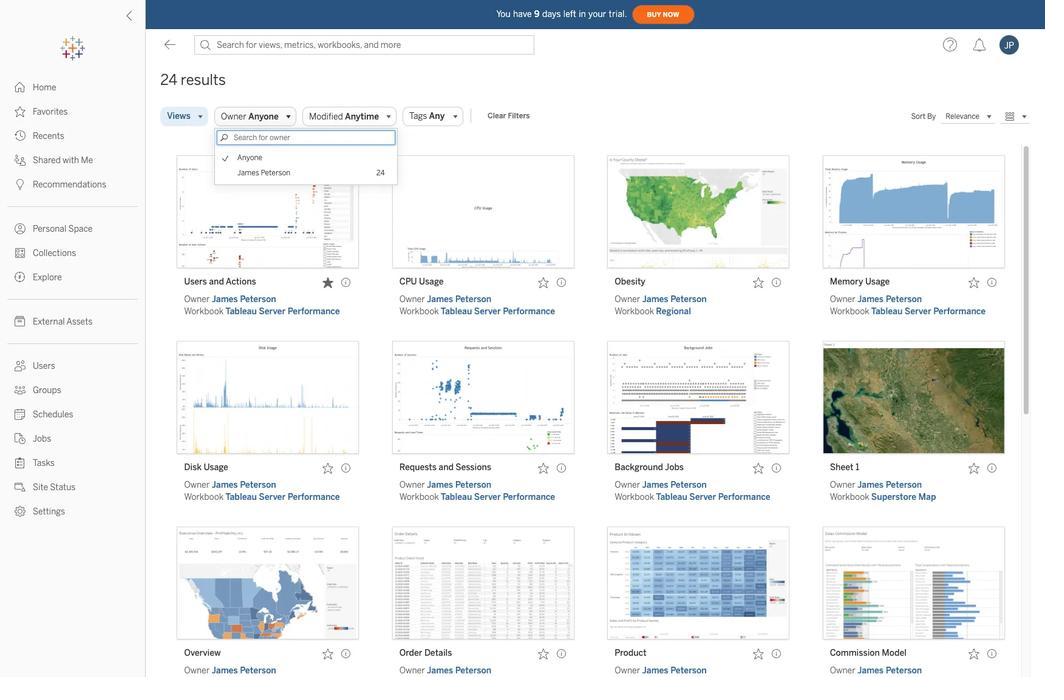 Task type: vqa. For each thing, say whether or not it's contained in the screenshot.
Jobs
yes



Task type: describe. For each thing, give the bounding box(es) containing it.
details
[[424, 649, 452, 659]]

owner james peterson workbook tableau server performance for cpu usage
[[399, 295, 555, 317]]

tasks link
[[0, 451, 145, 475]]

usage for cpu usage
[[419, 277, 444, 287]]

by text only_f5he34f image for recents
[[15, 131, 26, 141]]

have
[[513, 9, 532, 19]]

main navigation. press the up and down arrow keys to access links. element
[[0, 75, 145, 524]]

personal
[[33, 224, 66, 234]]

jobs link
[[0, 427, 145, 451]]

by text only_f5he34f image for site status
[[15, 482, 26, 493]]

sheet
[[830, 463, 854, 473]]

groups link
[[0, 378, 145, 403]]

by text only_f5he34f image for schedules
[[15, 409, 26, 420]]

background jobs
[[615, 463, 684, 473]]

you have 9 days left in your trial.
[[496, 9, 627, 19]]

schedules
[[33, 410, 73, 420]]

owner for background
[[615, 480, 640, 491]]

workbook for sheet 1
[[830, 492, 869, 503]]

explore
[[33, 273, 62, 283]]

you
[[496, 9, 511, 19]]

performance for memory usage
[[933, 307, 986, 317]]

clear filters button
[[482, 109, 535, 123]]

james for memory
[[857, 295, 884, 305]]

regional
[[656, 307, 691, 317]]

james down "overview"
[[212, 666, 238, 676]]

james peterson, 24 results. element
[[237, 169, 385, 178]]

james peterson link down product
[[642, 666, 707, 676]]

tableau for background jobs
[[656, 492, 687, 503]]

owner down product
[[615, 666, 640, 676]]

your
[[588, 9, 606, 19]]

sort
[[911, 112, 926, 121]]

status
[[50, 483, 76, 493]]

by text only_f5he34f image for home
[[15, 82, 26, 93]]

peterson for disk
[[240, 480, 276, 491]]

personal space link
[[0, 217, 145, 241]]

james peterson link down disk usage
[[212, 480, 276, 491]]

commission model
[[830, 649, 907, 659]]

workbook for disk usage
[[184, 492, 224, 503]]

by
[[927, 112, 936, 121]]

owner inside owner james peterson workbook regional
[[615, 295, 640, 305]]

james inside list box
[[237, 169, 259, 177]]

owner for requests
[[399, 480, 425, 491]]

james peterson link down the cpu usage
[[427, 295, 491, 305]]

peterson for background
[[671, 480, 707, 491]]

performance for users and actions
[[288, 307, 340, 317]]

owner for users
[[184, 295, 210, 305]]

shared
[[33, 155, 61, 166]]

owner james peterson workbook tableau server performance for users and actions
[[184, 295, 340, 317]]

owner james peterson workbook regional
[[615, 295, 707, 317]]

24 for 24
[[376, 169, 385, 177]]

home
[[33, 83, 56, 93]]

model
[[882, 649, 907, 659]]

site
[[33, 483, 48, 493]]

owner for sheet
[[830, 480, 856, 491]]

tableau for disk usage
[[225, 492, 257, 503]]

overview
[[184, 649, 221, 659]]

collections
[[33, 248, 76, 259]]

settings
[[33, 507, 65, 517]]

tableau for cpu usage
[[441, 307, 472, 317]]

tags
[[409, 111, 427, 121]]

owner for commission
[[830, 666, 856, 676]]

workbook for cpu usage
[[399, 307, 439, 317]]

views
[[167, 111, 191, 121]]

peterson for cpu
[[455, 295, 491, 305]]

james peterson link down model
[[857, 666, 922, 676]]

james for requests
[[427, 480, 453, 491]]

tableau server performance link for background jobs
[[656, 492, 770, 503]]

and for sessions
[[439, 463, 454, 473]]

relevance
[[946, 112, 980, 121]]

by text only_f5he34f image for settings
[[15, 506, 26, 517]]

now
[[663, 11, 679, 19]]

owner james peterson workbook superstore map
[[830, 480, 936, 503]]

Search for owner text field
[[217, 131, 395, 145]]

peterson for sheet
[[886, 480, 922, 491]]

and for actions
[[209, 277, 224, 287]]

days
[[542, 9, 561, 19]]

usage for memory usage
[[865, 277, 890, 287]]

commission
[[830, 649, 880, 659]]

james peterson link down memory usage on the right top of page
[[857, 295, 922, 305]]

peterson for commission
[[886, 666, 922, 676]]

relevance button
[[941, 109, 995, 124]]

users link
[[0, 354, 145, 378]]

server for requests and sessions
[[474, 492, 501, 503]]

disk
[[184, 463, 202, 473]]

any
[[429, 111, 445, 121]]

navigation panel element
[[0, 36, 145, 524]]

owner anyone
[[221, 111, 279, 122]]

james down product
[[642, 666, 668, 676]]

owner james peterson workbook tableau server performance for disk usage
[[184, 480, 340, 503]]

tableau server performance link for requests and sessions
[[441, 492, 555, 503]]

site status link
[[0, 475, 145, 500]]

by text only_f5he34f image for recommendations
[[15, 179, 26, 190]]

peterson inside owner james peterson workbook regional
[[671, 295, 707, 305]]

peterson for users
[[240, 295, 276, 305]]

regional link
[[656, 307, 691, 317]]

external assets
[[33, 317, 92, 327]]

filters
[[508, 112, 530, 120]]

me
[[81, 155, 93, 166]]

clear filters
[[488, 112, 530, 120]]

james for users
[[212, 295, 238, 305]]

by text only_f5he34f image for tasks
[[15, 458, 26, 469]]

owner inside filter bar region
[[221, 111, 246, 122]]

modified
[[309, 111, 343, 122]]

recommendations
[[33, 180, 106, 190]]

jobs inside main "region"
[[665, 463, 684, 473]]

peterson inside list box
[[261, 169, 290, 177]]

workbook for obesity
[[615, 307, 654, 317]]

sessions
[[456, 463, 491, 473]]

external
[[33, 317, 65, 327]]

server for users and actions
[[259, 307, 286, 317]]

with
[[63, 155, 79, 166]]

anytime
[[345, 111, 379, 122]]

owner for disk
[[184, 480, 210, 491]]

schedules link
[[0, 403, 145, 427]]

by text only_f5he34f image for groups
[[15, 385, 26, 396]]

1
[[856, 463, 859, 473]]

tags any
[[409, 111, 445, 121]]

by text only_f5he34f image for personal space
[[15, 223, 26, 234]]

actions
[[226, 277, 256, 287]]

james peterson link up regional link
[[642, 295, 707, 305]]

workbook for background jobs
[[615, 492, 654, 503]]

by text only_f5he34f image for explore
[[15, 272, 26, 283]]

space
[[68, 224, 93, 234]]



Task type: locate. For each thing, give the bounding box(es) containing it.
9 by text only_f5he34f image from the top
[[15, 506, 26, 517]]

tableau for requests and sessions
[[441, 492, 472, 503]]

tableau down actions
[[225, 307, 257, 317]]

server for background jobs
[[689, 492, 716, 503]]

by text only_f5he34f image for jobs
[[15, 434, 26, 445]]

superstore
[[871, 492, 916, 503]]

1 owner james peterson from the left
[[184, 666, 276, 676]]

workbook inside owner james peterson workbook superstore map
[[830, 492, 869, 503]]

0 vertical spatial anyone
[[248, 111, 279, 122]]

server for memory usage
[[905, 307, 931, 317]]

6 by text only_f5he34f image from the top
[[15, 316, 26, 327]]

owner james peterson workbook tableau server performance down the cpu usage
[[399, 295, 555, 317]]

buy now
[[647, 11, 679, 19]]

1 vertical spatial users
[[33, 361, 55, 372]]

owner james peterson workbook tableau server performance
[[184, 295, 340, 317], [399, 295, 555, 317], [830, 295, 986, 317], [184, 480, 340, 503], [399, 480, 555, 503], [615, 480, 770, 503]]

0 horizontal spatial 24
[[160, 71, 177, 89]]

by text only_f5he34f image for favorites
[[15, 106, 26, 117]]

owner down background on the right bottom
[[615, 480, 640, 491]]

4 owner james peterson from the left
[[830, 666, 922, 676]]

modified anytime
[[309, 111, 379, 122]]

james down background jobs
[[642, 480, 668, 491]]

0 horizontal spatial jobs
[[33, 434, 51, 445]]

tableau server performance link for disk usage
[[225, 492, 340, 503]]

4 by text only_f5he34f image from the top
[[15, 223, 26, 234]]

jobs up tasks
[[33, 434, 51, 445]]

product
[[615, 649, 647, 659]]

owner james peterson workbook tableau server performance down sessions
[[399, 480, 555, 503]]

owner james peterson for order details
[[399, 666, 491, 676]]

owner james peterson workbook tableau server performance down memory usage on the right top of page
[[830, 295, 986, 317]]

clear
[[488, 112, 506, 120]]

james for background
[[642, 480, 668, 491]]

workbook for requests and sessions
[[399, 492, 439, 503]]

james peterson link down background jobs
[[642, 480, 707, 491]]

workbook down background on the right bottom
[[615, 492, 654, 503]]

favorites link
[[0, 100, 145, 124]]

users for users and actions
[[184, 277, 207, 287]]

5 by text only_f5he34f image from the top
[[15, 272, 26, 283]]

recommendations link
[[0, 172, 145, 197]]

james inside owner james peterson workbook regional
[[642, 295, 668, 305]]

james up regional link
[[642, 295, 668, 305]]

list box containing anyone
[[215, 147, 397, 185]]

personal space
[[33, 224, 93, 234]]

anyone up search for owner text box
[[248, 111, 279, 122]]

0 vertical spatial 24
[[160, 71, 177, 89]]

jobs right background on the right bottom
[[665, 463, 684, 473]]

workbook down the cpu usage
[[399, 307, 439, 317]]

workbook for memory usage
[[830, 307, 869, 317]]

owner down the disk
[[184, 480, 210, 491]]

users inside main navigation. press the up and down arrow keys to access links. element
[[33, 361, 55, 372]]

by text only_f5he34f image left external
[[15, 316, 26, 327]]

sort by
[[911, 112, 936, 121]]

by text only_f5he34f image inside settings link
[[15, 506, 26, 517]]

by text only_f5he34f image inside tasks link
[[15, 458, 26, 469]]

workbook for users and actions
[[184, 307, 224, 317]]

owner james peterson workbook tableau server performance down actions
[[184, 295, 340, 317]]

memory
[[830, 277, 863, 287]]

tableau server performance link for memory usage
[[871, 307, 986, 317]]

james for commission
[[857, 666, 884, 676]]

2 by text only_f5he34f image from the top
[[15, 179, 26, 190]]

1 vertical spatial jobs
[[665, 463, 684, 473]]

by text only_f5he34f image for users
[[15, 361, 26, 372]]

2 owner james peterson from the left
[[399, 666, 491, 676]]

by text only_f5he34f image inside favorites link
[[15, 106, 26, 117]]

jobs
[[33, 434, 51, 445], [665, 463, 684, 473]]

cpu usage
[[399, 277, 444, 287]]

requests and sessions
[[399, 463, 491, 473]]

7 by text only_f5he34f image from the top
[[15, 409, 26, 420]]

by text only_f5he34f image inside 'shared with me' link
[[15, 155, 26, 166]]

1 horizontal spatial users
[[184, 277, 207, 287]]

tableau server performance link for users and actions
[[225, 307, 340, 317]]

owner down obesity
[[615, 295, 640, 305]]

peterson inside owner james peterson workbook superstore map
[[886, 480, 922, 491]]

performance for cpu usage
[[503, 307, 555, 317]]

owner
[[221, 111, 246, 122], [184, 295, 210, 305], [399, 295, 425, 305], [615, 295, 640, 305], [830, 295, 856, 305], [184, 480, 210, 491], [399, 480, 425, 491], [615, 480, 640, 491], [830, 480, 856, 491], [184, 666, 210, 676], [399, 666, 425, 676], [615, 666, 640, 676], [830, 666, 856, 676]]

0 vertical spatial jobs
[[33, 434, 51, 445]]

24 down the 'anytime'
[[376, 169, 385, 177]]

recents
[[33, 131, 64, 141]]

by text only_f5he34f image inside the home "link"
[[15, 82, 26, 93]]

james peterson
[[237, 169, 290, 177]]

james inside owner james peterson workbook superstore map
[[857, 480, 884, 491]]

workbook down sheet 1
[[830, 492, 869, 503]]

owner james peterson workbook tableau server performance down disk usage
[[184, 480, 340, 503]]

tableau down background jobs
[[656, 492, 687, 503]]

tableau for users and actions
[[225, 307, 257, 317]]

by text only_f5he34f image inside the 'personal space' link
[[15, 223, 26, 234]]

users
[[184, 277, 207, 287], [33, 361, 55, 372]]

cpu
[[399, 277, 417, 287]]

anyone inside list box
[[237, 154, 262, 162]]

disk usage
[[184, 463, 228, 473]]

tasks
[[33, 458, 55, 469]]

server
[[259, 307, 286, 317], [474, 307, 501, 317], [905, 307, 931, 317], [259, 492, 286, 503], [474, 492, 501, 503], [689, 492, 716, 503]]

by text only_f5he34f image inside external assets link
[[15, 316, 26, 327]]

by text only_f5he34f image
[[15, 82, 26, 93], [15, 106, 26, 117], [15, 131, 26, 141], [15, 223, 26, 234], [15, 272, 26, 283], [15, 316, 26, 327], [15, 409, 26, 420]]

24 inside list box
[[376, 169, 385, 177]]

workbook down disk usage
[[184, 492, 224, 503]]

james down 'details'
[[427, 666, 453, 676]]

jobs inside main navigation. press the up and down arrow keys to access links. element
[[33, 434, 51, 445]]

server for disk usage
[[259, 492, 286, 503]]

explore link
[[0, 265, 145, 290]]

performance for requests and sessions
[[503, 492, 555, 503]]

james for order
[[427, 666, 453, 676]]

tableau down 'requests and sessions'
[[441, 492, 472, 503]]

owner down commission
[[830, 666, 856, 676]]

performance
[[288, 307, 340, 317], [503, 307, 555, 317], [933, 307, 986, 317], [288, 492, 340, 503], [503, 492, 555, 503], [718, 492, 770, 503]]

5 by text only_f5he34f image from the top
[[15, 385, 26, 396]]

usage right memory
[[865, 277, 890, 287]]

owner james peterson workbook tableau server performance down background jobs
[[615, 480, 770, 503]]

7 by text only_f5he34f image from the top
[[15, 458, 26, 469]]

james down 'requests and sessions'
[[427, 480, 453, 491]]

by text only_f5he34f image inside jobs link
[[15, 434, 26, 445]]

james peterson link down 'details'
[[427, 666, 491, 676]]

0 horizontal spatial usage
[[204, 463, 228, 473]]

Search for views, metrics, workbooks, and more text field
[[194, 35, 534, 55]]

james peterson link up superstore
[[857, 480, 922, 491]]

in
[[579, 9, 586, 19]]

buy
[[647, 11, 661, 19]]

shared with me
[[33, 155, 93, 166]]

owner james peterson workbook tableau server performance for background jobs
[[615, 480, 770, 503]]

by text only_f5he34f image inside "explore" link
[[15, 272, 26, 283]]

owner down sheet
[[830, 480, 856, 491]]

james for cpu
[[427, 295, 453, 305]]

owner down memory
[[830, 295, 856, 305]]

recents link
[[0, 124, 145, 148]]

requests
[[399, 463, 437, 473]]

peterson
[[261, 169, 290, 177], [240, 295, 276, 305], [455, 295, 491, 305], [671, 295, 707, 305], [886, 295, 922, 305], [240, 480, 276, 491], [455, 480, 491, 491], [671, 480, 707, 491], [886, 480, 922, 491], [240, 666, 276, 676], [455, 666, 491, 676], [671, 666, 707, 676], [886, 666, 922, 676]]

james peterson link
[[212, 295, 276, 305], [427, 295, 491, 305], [642, 295, 707, 305], [857, 295, 922, 305], [212, 480, 276, 491], [427, 480, 491, 491], [642, 480, 707, 491], [857, 480, 922, 491], [212, 666, 276, 676], [427, 666, 491, 676], [642, 666, 707, 676], [857, 666, 922, 676]]

groups
[[33, 386, 61, 396]]

9
[[534, 9, 540, 19]]

tableau server performance link for cpu usage
[[441, 307, 555, 317]]

by text only_f5he34f image inside 'recents' 'link'
[[15, 131, 26, 141]]

owner down "overview"
[[184, 666, 210, 676]]

anyone
[[248, 111, 279, 122], [237, 154, 262, 162]]

2 horizontal spatial usage
[[865, 277, 890, 287]]

1 by text only_f5he34f image from the top
[[15, 155, 26, 166]]

users up groups
[[33, 361, 55, 372]]

shared with me link
[[0, 148, 145, 172]]

usage right the disk
[[204, 463, 228, 473]]

4 by text only_f5he34f image from the top
[[15, 361, 26, 372]]

users left actions
[[184, 277, 207, 287]]

performance for disk usage
[[288, 492, 340, 503]]

owner james peterson workbook tableau server performance for memory usage
[[830, 295, 986, 317]]

memory usage
[[830, 277, 890, 287]]

list box
[[215, 147, 397, 185]]

by text only_f5he34f image left personal
[[15, 223, 26, 234]]

map
[[919, 492, 936, 503]]

owner down users and actions
[[184, 295, 210, 305]]

by text only_f5he34f image for collections
[[15, 248, 26, 259]]

by text only_f5he34f image inside site status link
[[15, 482, 26, 493]]

obesity
[[615, 277, 645, 287]]

tableau
[[225, 307, 257, 317], [441, 307, 472, 317], [871, 307, 903, 317], [225, 492, 257, 503], [441, 492, 472, 503], [656, 492, 687, 503]]

james down memory usage on the right top of page
[[857, 295, 884, 305]]

0 vertical spatial users
[[184, 277, 207, 287]]

filter bar region
[[160, 107, 911, 185]]

by text only_f5he34f image left favorites
[[15, 106, 26, 117]]

workbook inside owner james peterson workbook regional
[[615, 307, 654, 317]]

by text only_f5he34f image left schedules
[[15, 409, 26, 420]]

list box inside filter bar region
[[215, 147, 397, 185]]

owner james peterson down 'details'
[[399, 666, 491, 676]]

0 horizontal spatial users
[[33, 361, 55, 372]]

by text only_f5he34f image inside users link
[[15, 361, 26, 372]]

1 horizontal spatial and
[[439, 463, 454, 473]]

results
[[181, 71, 226, 89]]

owner down requests
[[399, 480, 425, 491]]

assets
[[66, 317, 92, 327]]

1 vertical spatial and
[[439, 463, 454, 473]]

24 left results
[[160, 71, 177, 89]]

james down disk usage
[[212, 480, 238, 491]]

performance for background jobs
[[718, 492, 770, 503]]

james peterson link down "overview"
[[212, 666, 276, 676]]

owner down results
[[221, 111, 246, 122]]

favorites
[[33, 107, 68, 117]]

24 for 24 results
[[160, 71, 177, 89]]

owner james peterson down product
[[615, 666, 707, 676]]

users for users
[[33, 361, 55, 372]]

james peterson link down 'requests and sessions'
[[427, 480, 491, 491]]

by text only_f5he34f image
[[15, 155, 26, 166], [15, 179, 26, 190], [15, 248, 26, 259], [15, 361, 26, 372], [15, 385, 26, 396], [15, 434, 26, 445], [15, 458, 26, 469], [15, 482, 26, 493], [15, 506, 26, 517]]

owner for memory
[[830, 295, 856, 305]]

by text only_f5he34f image inside the groups link
[[15, 385, 26, 396]]

3 by text only_f5he34f image from the top
[[15, 131, 26, 141]]

james down the cpu usage
[[427, 295, 453, 305]]

3 by text only_f5he34f image from the top
[[15, 248, 26, 259]]

owner inside owner james peterson workbook superstore map
[[830, 480, 856, 491]]

main region
[[146, 61, 1045, 678]]

and left sessions
[[439, 463, 454, 473]]

sheet 1
[[830, 463, 859, 473]]

owner james peterson workbook tableau server performance for requests and sessions
[[399, 480, 555, 503]]

1 vertical spatial 24
[[376, 169, 385, 177]]

collections link
[[0, 241, 145, 265]]

owner down "cpu"
[[399, 295, 425, 305]]

by text only_f5he34f image left the "recents"
[[15, 131, 26, 141]]

owner for cpu
[[399, 295, 425, 305]]

24 results
[[160, 71, 226, 89]]

views button
[[160, 107, 208, 126]]

tableau server performance link
[[225, 307, 340, 317], [441, 307, 555, 317], [871, 307, 986, 317], [225, 492, 340, 503], [441, 492, 555, 503], [656, 492, 770, 503]]

by text only_f5he34f image inside schedules link
[[15, 409, 26, 420]]

and left actions
[[209, 277, 224, 287]]

james peterson link down actions
[[212, 295, 276, 305]]

by text only_f5he34f image for external assets
[[15, 316, 26, 327]]

site status
[[33, 483, 76, 493]]

james for disk
[[212, 480, 238, 491]]

background
[[615, 463, 663, 473]]

buy now button
[[632, 5, 694, 24]]

trial.
[[609, 9, 627, 19]]

workbook down memory
[[830, 307, 869, 317]]

by text only_f5he34f image for shared with me
[[15, 155, 26, 166]]

tableau down the cpu usage
[[441, 307, 472, 317]]

settings link
[[0, 500, 145, 524]]

0 horizontal spatial and
[[209, 277, 224, 287]]

1 horizontal spatial usage
[[419, 277, 444, 287]]

james
[[237, 169, 259, 177], [212, 295, 238, 305], [427, 295, 453, 305], [642, 295, 668, 305], [857, 295, 884, 305], [212, 480, 238, 491], [427, 480, 453, 491], [642, 480, 668, 491], [857, 480, 884, 491], [212, 666, 238, 676], [427, 666, 453, 676], [642, 666, 668, 676], [857, 666, 884, 676]]

24
[[160, 71, 177, 89], [376, 169, 385, 177]]

tableau down disk usage
[[225, 492, 257, 503]]

owner james peterson
[[184, 666, 276, 676], [399, 666, 491, 676], [615, 666, 707, 676], [830, 666, 922, 676]]

1 by text only_f5he34f image from the top
[[15, 82, 26, 93]]

order
[[399, 649, 422, 659]]

tableau for memory usage
[[871, 307, 903, 317]]

owner for order
[[399, 666, 425, 676]]

usage right "cpu"
[[419, 277, 444, 287]]

james down users and actions
[[212, 295, 238, 305]]

superstore map link
[[871, 492, 936, 503]]

by text only_f5he34f image left explore
[[15, 272, 26, 283]]

external assets link
[[0, 310, 145, 334]]

1 horizontal spatial 24
[[376, 169, 385, 177]]

usage
[[419, 277, 444, 287], [865, 277, 890, 287], [204, 463, 228, 473]]

owner james peterson for product
[[615, 666, 707, 676]]

james down commission model
[[857, 666, 884, 676]]

home link
[[0, 75, 145, 100]]

users inside main "region"
[[184, 277, 207, 287]]

peterson for requests
[[455, 480, 491, 491]]

1 horizontal spatial jobs
[[665, 463, 684, 473]]

anyone up james peterson
[[237, 154, 262, 162]]

by text only_f5he34f image inside collections link
[[15, 248, 26, 259]]

2 by text only_f5he34f image from the top
[[15, 106, 26, 117]]

6 by text only_f5he34f image from the top
[[15, 434, 26, 445]]

workbook down requests
[[399, 492, 439, 503]]

8 by text only_f5he34f image from the top
[[15, 482, 26, 493]]

owner down order
[[399, 666, 425, 676]]

owner james peterson down "overview"
[[184, 666, 276, 676]]

left
[[563, 9, 576, 19]]

1 vertical spatial anyone
[[237, 154, 262, 162]]

server for cpu usage
[[474, 307, 501, 317]]

usage for disk usage
[[204, 463, 228, 473]]

peterson for memory
[[886, 295, 922, 305]]

tableau down memory usage on the right top of page
[[871, 307, 903, 317]]

owner james peterson down commission model
[[830, 666, 922, 676]]

workbook down users and actions
[[184, 307, 224, 317]]

james down owner anyone
[[237, 169, 259, 177]]

workbook down obesity
[[615, 307, 654, 317]]

james down 1
[[857, 480, 884, 491]]

by text only_f5he34f image inside "recommendations" link
[[15, 179, 26, 190]]

peterson for order
[[455, 666, 491, 676]]

by text only_f5he34f image left home
[[15, 82, 26, 93]]

users and actions
[[184, 277, 256, 287]]

owner james peterson for overview
[[184, 666, 276, 676]]

james for sheet
[[857, 480, 884, 491]]

0 vertical spatial and
[[209, 277, 224, 287]]

owner james peterson for commission model
[[830, 666, 922, 676]]

3 owner james peterson from the left
[[615, 666, 707, 676]]



